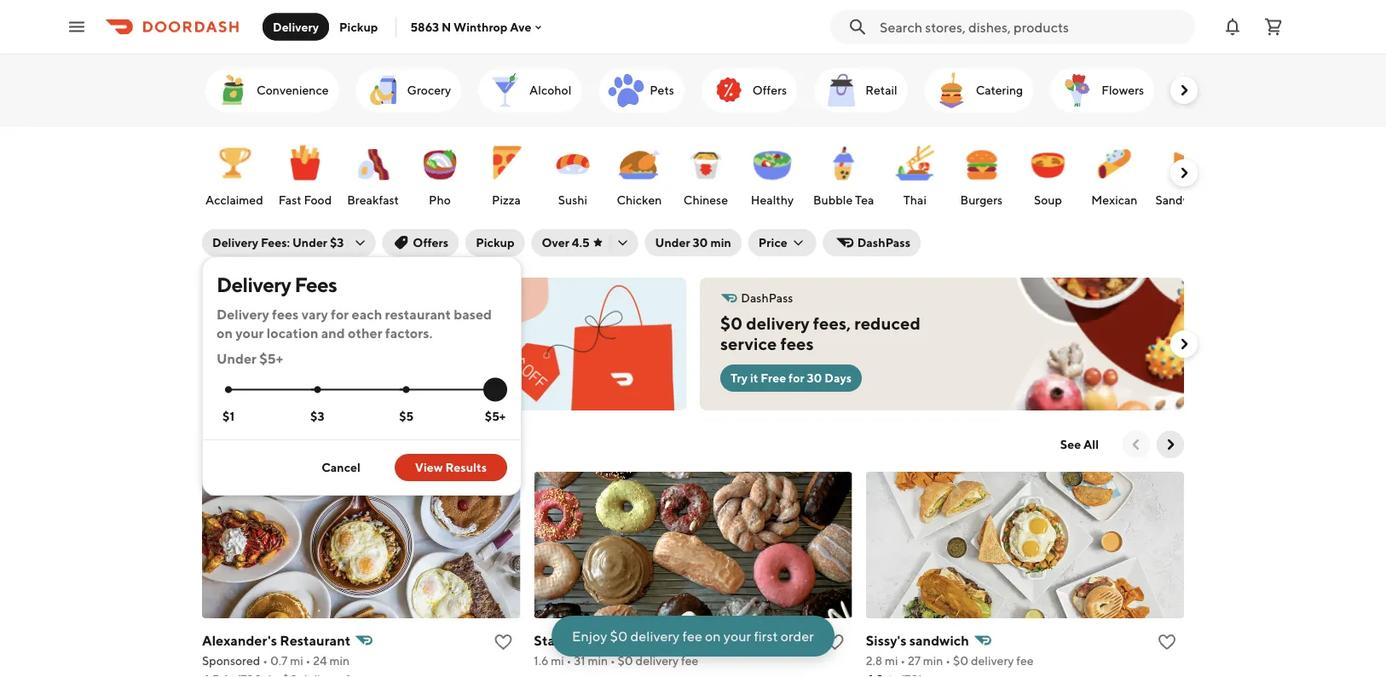 Task type: vqa. For each thing, say whether or not it's contained in the screenshot.
left york
no



Task type: describe. For each thing, give the bounding box(es) containing it.
order
[[781, 629, 814, 645]]

0 horizontal spatial dashpass
[[741, 291, 793, 305]]

view results
[[415, 461, 487, 475]]

dashpass button
[[823, 229, 921, 257]]

under $5+
[[217, 351, 283, 367]]

sandwich
[[909, 633, 969, 649]]

up
[[374, 482, 386, 494]]

each
[[352, 306, 382, 323]]

delivery inside $0 delivery fees, reduced service fees
[[746, 314, 810, 334]]

offers link
[[701, 68, 797, 113]]

burgers
[[960, 193, 1003, 207]]

grocery link
[[356, 68, 461, 113]]

sandwiches
[[1155, 193, 1220, 207]]

nearby, low fees
[[226, 482, 311, 494]]

0 items, open order cart image
[[1263, 17, 1284, 37]]

mexican
[[1091, 193, 1138, 207]]

0 vertical spatial pickup button
[[329, 13, 388, 40]]

1 horizontal spatial first
[[754, 629, 778, 645]]

view
[[415, 461, 443, 475]]

fee inside enjoy a $0 delivery fee on your first order. $5 subtotal minimum required.
[[376, 290, 402, 310]]

retail image
[[821, 70, 862, 111]]

try
[[731, 371, 748, 385]]

catering
[[976, 83, 1023, 97]]

1.6
[[534, 654, 549, 668]]

for for 30
[[789, 371, 804, 385]]

1 mi from the left
[[290, 654, 303, 668]]

fees,
[[813, 314, 851, 334]]

pizza
[[492, 193, 521, 207]]

bubble
[[813, 193, 853, 207]]

24
[[313, 654, 327, 668]]

1 horizontal spatial 30
[[807, 371, 822, 385]]

1.6 mi • 31 min • $​0 delivery fee
[[534, 654, 699, 668]]

1 horizontal spatial pickup button
[[466, 229, 525, 257]]

notification bell image
[[1222, 17, 1243, 37]]

1 horizontal spatial $5+
[[485, 409, 506, 423]]

all
[[1084, 438, 1099, 452]]

chicken
[[617, 193, 662, 207]]

ave
[[510, 20, 532, 34]]

enjoy for $0
[[572, 629, 607, 645]]

see all link
[[1050, 431, 1109, 459]]

min right 24
[[329, 654, 350, 668]]

0 vertical spatial offers
[[753, 83, 787, 97]]

0 horizontal spatial 30
[[693, 236, 708, 250]]

finds
[[250, 433, 302, 457]]

delivery button
[[263, 13, 329, 40]]

click to add this store to your saved list image for alexander's restaurant
[[493, 633, 513, 653]]

cancel
[[322, 461, 360, 475]]

tea
[[855, 193, 874, 207]]

sushi
[[558, 193, 587, 207]]

donuts
[[575, 633, 622, 649]]

$0 delivery fees, reduced service fees
[[720, 314, 921, 354]]

acclaimed link
[[202, 134, 267, 212]]

alcohol link
[[478, 68, 582, 113]]

fast food
[[279, 193, 332, 207]]

under for under 30 min
[[655, 236, 690, 250]]

and
[[321, 325, 345, 341]]

pets
[[650, 83, 674, 97]]

2 vertical spatial $5
[[401, 482, 414, 494]]

min right 27
[[923, 654, 943, 668]]

retail
[[865, 83, 897, 97]]

2 horizontal spatial on
[[705, 629, 721, 645]]

retail link
[[814, 68, 908, 113]]

click to add this store to your saved list image for stan's donuts & coffee
[[825, 633, 845, 653]]

offers image
[[708, 70, 749, 111]]

fast
[[279, 193, 301, 207]]

sissy's
[[866, 633, 907, 649]]

$3 stars and over image
[[314, 386, 321, 393]]

low
[[266, 482, 286, 494]]

catering image
[[931, 70, 972, 111]]

winthrop
[[454, 20, 508, 34]]

price
[[759, 236, 787, 250]]

required.
[[339, 339, 388, 353]]

$1
[[223, 409, 234, 423]]

27
[[908, 654, 921, 668]]

alcohol
[[529, 83, 571, 97]]

0.7
[[270, 654, 288, 668]]

15%
[[335, 482, 354, 494]]

based
[[454, 306, 492, 323]]

enjoy $0 delivery fee on your first order
[[572, 629, 814, 645]]

5 • from the left
[[901, 654, 906, 668]]

convenience
[[257, 83, 329, 97]]

off,
[[356, 482, 372, 494]]

2.8
[[866, 654, 883, 668]]

1 vertical spatial $5
[[399, 409, 414, 423]]

5863 n winthrop ave button
[[410, 20, 545, 34]]

a
[[271, 290, 280, 310]]

15% off, up to $5
[[335, 482, 414, 494]]

flowers
[[1102, 83, 1144, 97]]

1 horizontal spatial pickup
[[476, 236, 515, 250]]

new finds for you link
[[202, 431, 373, 459]]

2 vertical spatial $0
[[610, 629, 628, 645]]

on inside enjoy a $0 delivery fee on your first order. $5 subtotal minimum required.
[[406, 290, 426, 310]]

convenience image
[[212, 70, 253, 111]]

delivery fees vary for each restaurant based on your location and other factors.
[[217, 306, 492, 341]]

sissy's sandwich
[[866, 633, 969, 649]]

delivery for delivery
[[273, 20, 319, 34]]

31
[[574, 654, 585, 668]]

for inside 'link'
[[306, 433, 333, 457]]

enjoy for a
[[223, 290, 268, 310]]

soup
[[1034, 193, 1062, 207]]

0 vertical spatial fees
[[294, 272, 337, 297]]

n
[[441, 20, 451, 34]]

$5 inside enjoy a $0 delivery fee on your first order. $5 subtotal minimum required.
[[223, 339, 237, 353]]

thai
[[904, 193, 927, 207]]

your inside enjoy a $0 delivery fee on your first order. $5 subtotal minimum required.
[[429, 290, 465, 310]]

Store search: begin typing to search for stores available on DoorDash text field
[[880, 17, 1185, 36]]

pho
[[429, 193, 451, 207]]

view results button
[[395, 454, 507, 482]]

fees inside $0 delivery fees, reduced service fees
[[780, 334, 814, 354]]

0 vertical spatial $5+
[[259, 351, 283, 367]]

breakfast
[[347, 193, 399, 207]]

delivery right 27
[[971, 654, 1014, 668]]



Task type: locate. For each thing, give the bounding box(es) containing it.
delivery for delivery fees vary for each restaurant based on your location and other factors.
[[217, 306, 269, 323]]

days
[[825, 371, 852, 385]]

1 vertical spatial enjoy
[[572, 629, 607, 645]]

2 horizontal spatial $0
[[720, 314, 743, 334]]

flowers link
[[1050, 68, 1154, 113]]

for inside delivery fees vary for each restaurant based on your location and other factors.
[[331, 306, 349, 323]]

on up factors.
[[406, 290, 426, 310]]

mi right 2.8 in the bottom right of the page
[[885, 654, 898, 668]]

1 click to add this store to your saved list image from the left
[[493, 633, 513, 653]]

&
[[624, 633, 633, 649]]

$5 down $5 stars and over image
[[399, 409, 414, 423]]

restaurant
[[280, 633, 351, 649]]

under for under $5+
[[217, 351, 257, 367]]

fees:
[[261, 236, 290, 250]]

1 horizontal spatial $​0
[[953, 654, 969, 668]]

1 vertical spatial $5+
[[485, 409, 506, 423]]

healthy
[[751, 193, 794, 207]]

$​0 for sandwich
[[953, 654, 969, 668]]

0 vertical spatial pickup
[[339, 20, 378, 34]]

0 horizontal spatial $5+
[[259, 351, 283, 367]]

2 horizontal spatial under
[[655, 236, 690, 250]]

1 horizontal spatial enjoy
[[572, 629, 607, 645]]

grocery image
[[363, 70, 404, 111]]

0 vertical spatial dashpass
[[857, 236, 911, 250]]

dashpass inside button
[[857, 236, 911, 250]]

click to add this store to your saved list image left stan's
[[493, 633, 513, 653]]

$5 right to
[[401, 482, 414, 494]]

dashpass up service
[[741, 291, 793, 305]]

for right free
[[789, 371, 804, 385]]

2 • from the left
[[306, 654, 311, 668]]

under up "$1 stars and over" icon on the left bottom of the page
[[217, 351, 257, 367]]

1 vertical spatial pickup button
[[466, 229, 525, 257]]

0 vertical spatial $0
[[284, 290, 306, 310]]

2.8 mi • 27 min • $​0 delivery fee
[[866, 654, 1034, 668]]

under inside button
[[655, 236, 690, 250]]

0 horizontal spatial $​0
[[618, 654, 633, 668]]

6 • from the left
[[946, 654, 951, 668]]

fee
[[376, 290, 402, 310], [682, 629, 702, 645], [681, 654, 699, 668], [1016, 654, 1034, 668]]

on right coffee
[[705, 629, 721, 645]]

fees up location
[[272, 306, 299, 323]]

under right fees:
[[292, 236, 327, 250]]

food
[[304, 193, 332, 207]]

1 vertical spatial offers
[[413, 236, 449, 250]]

first left order
[[754, 629, 778, 645]]

1 horizontal spatial your
[[429, 290, 465, 310]]

4.5
[[572, 236, 590, 250]]

enjoy a $0 delivery fee on your first order. $5 subtotal minimum required.
[[223, 290, 465, 353]]

your inside delivery fees vary for each restaurant based on your location and other factors.
[[235, 325, 264, 341]]

$3 down food
[[330, 236, 344, 250]]

1 horizontal spatial click to add this store to your saved list image
[[825, 633, 845, 653]]

catering link
[[925, 68, 1033, 113]]

0 vertical spatial on
[[406, 290, 426, 310]]

1 vertical spatial dashpass
[[741, 291, 793, 305]]

1 vertical spatial on
[[217, 325, 233, 341]]

$0 up service
[[720, 314, 743, 334]]

$​0 down sandwich
[[953, 654, 969, 668]]

pickup
[[339, 20, 378, 34], [476, 236, 515, 250]]

1 $​0 from the left
[[618, 654, 633, 668]]

enjoy
[[223, 290, 268, 310], [572, 629, 607, 645]]

pickup button left '5863'
[[329, 13, 388, 40]]

over 4.5 button
[[532, 229, 638, 257]]

mi for stan's donuts & coffee
[[551, 654, 564, 668]]

0 horizontal spatial fees
[[272, 306, 299, 323]]

$1 stars and over image
[[225, 386, 232, 393]]

delivery left fees:
[[212, 236, 258, 250]]

mi right the "0.7" on the bottom of the page
[[290, 654, 303, 668]]

under down chinese
[[655, 236, 690, 250]]

delivery up 1.6 mi • 31 min • $​0 delivery fee
[[630, 629, 680, 645]]

bubble tea
[[813, 193, 874, 207]]

$3
[[330, 236, 344, 250], [310, 409, 324, 423]]

offers button
[[382, 229, 459, 257]]

delivery inside delivery fees vary for each restaurant based on your location and other factors.
[[217, 306, 269, 323]]

mi right 1.6
[[551, 654, 564, 668]]

new
[[202, 433, 246, 457]]

your up factors.
[[429, 290, 465, 310]]

you
[[337, 433, 373, 457]]

1 horizontal spatial $3
[[330, 236, 344, 250]]

pickup down pizza at the top left
[[476, 236, 515, 250]]

$3 down the $3 stars and over icon
[[310, 409, 324, 423]]

your
[[429, 290, 465, 310], [235, 325, 264, 341], [724, 629, 751, 645]]

first
[[223, 310, 254, 330], [754, 629, 778, 645]]

1 vertical spatial fees
[[288, 482, 311, 494]]

delivery fees
[[217, 272, 337, 297]]

2 $​0 from the left
[[953, 654, 969, 668]]

fees up try it free for 30 days
[[780, 334, 814, 354]]

min down chinese
[[710, 236, 731, 250]]

new finds for you
[[202, 433, 373, 457]]

see
[[1060, 438, 1081, 452]]

service
[[720, 334, 777, 354]]

for up and
[[331, 306, 349, 323]]

• down sandwich
[[946, 654, 951, 668]]

fees right low
[[288, 482, 311, 494]]

0 horizontal spatial click to add this store to your saved list image
[[493, 633, 513, 653]]

1 horizontal spatial $0
[[610, 629, 628, 645]]

• left 31
[[567, 654, 572, 668]]

try it free for 30 days button
[[720, 365, 862, 392]]

$5+ down location
[[259, 351, 283, 367]]

$​0 down the "&"
[[618, 654, 633, 668]]

under 30 min
[[655, 236, 731, 250]]

minimum
[[286, 339, 337, 353]]

0 vertical spatial enjoy
[[223, 290, 268, 310]]

$0 inside $0 delivery fees, reduced service fees
[[720, 314, 743, 334]]

$5
[[223, 339, 237, 353], [399, 409, 414, 423], [401, 482, 414, 494]]

1 horizontal spatial offers
[[753, 83, 787, 97]]

fees
[[294, 272, 337, 297], [288, 482, 311, 494]]

0 vertical spatial $3
[[330, 236, 344, 250]]

30 down chinese
[[693, 236, 708, 250]]

30 left days
[[807, 371, 822, 385]]

$5+ stars and over image
[[492, 386, 499, 393]]

open menu image
[[66, 17, 87, 37]]

alcohol image
[[485, 70, 526, 111]]

0 horizontal spatial under
[[217, 351, 257, 367]]

0 vertical spatial your
[[429, 290, 465, 310]]

delivery
[[310, 290, 373, 310], [746, 314, 810, 334], [630, 629, 680, 645], [636, 654, 679, 668], [971, 654, 1014, 668]]

0 horizontal spatial mi
[[290, 654, 303, 668]]

0 horizontal spatial pickup button
[[329, 13, 388, 40]]

3 • from the left
[[567, 654, 572, 668]]

factors.
[[385, 325, 433, 341]]

sponsored • 0.7 mi • 24 min
[[202, 654, 350, 668]]

1 horizontal spatial mi
[[551, 654, 564, 668]]

0 horizontal spatial pickup
[[339, 20, 378, 34]]

over 4.5
[[542, 236, 590, 250]]

5863 n winthrop ave
[[410, 20, 532, 34]]

enjoy up 31
[[572, 629, 607, 645]]

results
[[445, 461, 487, 475]]

1 horizontal spatial fees
[[780, 334, 814, 354]]

min right 31
[[588, 654, 608, 668]]

0 horizontal spatial your
[[235, 325, 264, 341]]

delivery up convenience
[[273, 20, 319, 34]]

price button
[[748, 229, 816, 257]]

2 horizontal spatial mi
[[885, 654, 898, 668]]

1 vertical spatial your
[[235, 325, 264, 341]]

alexander's
[[202, 633, 277, 649]]

1 vertical spatial $0
[[720, 314, 743, 334]]

flowers image
[[1057, 70, 1098, 111]]

mi for sissy's sandwich
[[885, 654, 898, 668]]

your left order
[[724, 629, 751, 645]]

other
[[348, 325, 382, 341]]

1 vertical spatial $3
[[310, 409, 324, 423]]

$0 right a
[[284, 290, 306, 310]]

0 horizontal spatial offers
[[413, 236, 449, 250]]

0 vertical spatial first
[[223, 310, 254, 330]]

free
[[761, 371, 786, 385]]

min
[[710, 236, 731, 250], [329, 654, 350, 668], [588, 654, 608, 668], [923, 654, 943, 668]]

0 vertical spatial for
[[331, 306, 349, 323]]

delivery up and
[[310, 290, 373, 310]]

previous button of carousel image
[[1128, 436, 1145, 454]]

next button of carousel image
[[1176, 82, 1193, 99], [1176, 165, 1193, 182], [1176, 336, 1193, 353], [1162, 436, 1179, 454]]

on
[[406, 290, 426, 310], [217, 325, 233, 341], [705, 629, 721, 645]]

delivery down coffee
[[636, 654, 679, 668]]

vary
[[302, 306, 328, 323]]

fees inside delivery fees vary for each restaurant based on your location and other factors.
[[272, 306, 299, 323]]

$​0 for donuts
[[618, 654, 633, 668]]

2 vertical spatial your
[[724, 629, 751, 645]]

0 vertical spatial fees
[[272, 306, 299, 323]]

delivery fees: under $3
[[212, 236, 344, 250]]

1 vertical spatial fees
[[780, 334, 814, 354]]

click to add this store to your saved list image
[[1157, 633, 1177, 653]]

0 horizontal spatial on
[[217, 325, 233, 341]]

enjoy inside enjoy a $0 delivery fee on your first order. $5 subtotal minimum required.
[[223, 290, 268, 310]]

$5 left subtotal
[[223, 339, 237, 353]]

enjoy left a
[[223, 290, 268, 310]]

dashpass
[[857, 236, 911, 250], [741, 291, 793, 305]]

2 mi from the left
[[551, 654, 564, 668]]

0 horizontal spatial $0
[[284, 290, 306, 310]]

• left 24
[[306, 654, 311, 668]]

4 • from the left
[[610, 654, 615, 668]]

to
[[389, 482, 399, 494]]

stan's donuts & coffee
[[534, 633, 680, 649]]

for for each
[[331, 306, 349, 323]]

2 horizontal spatial your
[[724, 629, 751, 645]]

for inside button
[[789, 371, 804, 385]]

delivery inside button
[[273, 20, 319, 34]]

offers down the pho at the top left
[[413, 236, 449, 250]]

your up "under $5+"
[[235, 325, 264, 341]]

0 horizontal spatial $3
[[310, 409, 324, 423]]

click to add this store to your saved list image right order
[[825, 633, 845, 653]]

pickup right delivery button
[[339, 20, 378, 34]]

pickup button down pizza at the top left
[[466, 229, 525, 257]]

1 vertical spatial 30
[[807, 371, 822, 385]]

cancel button
[[301, 454, 381, 482]]

chinese
[[684, 193, 728, 207]]

offers right offers 'image'
[[753, 83, 787, 97]]

0 vertical spatial 30
[[693, 236, 708, 250]]

1 vertical spatial for
[[789, 371, 804, 385]]

beauty image
[[1178, 70, 1219, 111]]

click to add this store to your saved list image
[[493, 633, 513, 653], [825, 633, 845, 653]]

see all
[[1060, 438, 1099, 452]]

for
[[331, 306, 349, 323], [789, 371, 804, 385], [306, 433, 333, 457]]

delivery inside enjoy a $0 delivery fee on your first order. $5 subtotal minimum required.
[[310, 290, 373, 310]]

1 vertical spatial first
[[754, 629, 778, 645]]

$5+ down $5+ stars and over image
[[485, 409, 506, 423]]

dashpass down tea
[[857, 236, 911, 250]]

0 vertical spatial $5
[[223, 339, 237, 353]]

first inside enjoy a $0 delivery fee on your first order. $5 subtotal minimum required.
[[223, 310, 254, 330]]

min inside button
[[710, 236, 731, 250]]

grocery
[[407, 83, 451, 97]]

1 vertical spatial pickup
[[476, 236, 515, 250]]

it
[[750, 371, 758, 385]]

$0 up 1.6 mi • 31 min • $​0 delivery fee
[[610, 629, 628, 645]]

30
[[693, 236, 708, 250], [807, 371, 822, 385]]

for up cancel
[[306, 433, 333, 457]]

coffee
[[636, 633, 680, 649]]

offers inside offers button
[[413, 236, 449, 250]]

0 horizontal spatial first
[[223, 310, 254, 330]]

delivery left a
[[217, 306, 269, 323]]

5863
[[410, 20, 439, 34]]

2 vertical spatial for
[[306, 433, 333, 457]]

convenience link
[[205, 68, 339, 113]]

stan's
[[534, 633, 572, 649]]

0 horizontal spatial enjoy
[[223, 290, 268, 310]]

2 click to add this store to your saved list image from the left
[[825, 633, 845, 653]]

delivery for delivery fees: under $3
[[212, 236, 258, 250]]

• left 27
[[901, 654, 906, 668]]

• down stan's donuts & coffee
[[610, 654, 615, 668]]

fees
[[272, 306, 299, 323], [780, 334, 814, 354]]

delivery for delivery fees
[[217, 272, 291, 297]]

subtotal
[[239, 339, 284, 353]]

• left the "0.7" on the bottom of the page
[[263, 654, 268, 668]]

1 horizontal spatial dashpass
[[857, 236, 911, 250]]

delivery
[[273, 20, 319, 34], [212, 236, 258, 250], [217, 272, 291, 297], [217, 306, 269, 323]]

on inside delivery fees vary for each restaurant based on your location and other factors.
[[217, 325, 233, 341]]

1 horizontal spatial on
[[406, 290, 426, 310]]

pets image
[[606, 70, 647, 111]]

$5 stars and over image
[[403, 386, 410, 393]]

first up subtotal
[[223, 310, 254, 330]]

2 vertical spatial on
[[705, 629, 721, 645]]

fees up vary
[[294, 272, 337, 297]]

3 mi from the left
[[885, 654, 898, 668]]

delivery up order.
[[217, 272, 291, 297]]

1 • from the left
[[263, 654, 268, 668]]

1 horizontal spatial under
[[292, 236, 327, 250]]

mi
[[290, 654, 303, 668], [551, 654, 564, 668], [885, 654, 898, 668]]

on up "under $5+"
[[217, 325, 233, 341]]

$0
[[284, 290, 306, 310], [720, 314, 743, 334], [610, 629, 628, 645]]

location
[[267, 325, 318, 341]]

$0 inside enjoy a $0 delivery fee on your first order. $5 subtotal minimum required.
[[284, 290, 306, 310]]

delivery up service
[[746, 314, 810, 334]]



